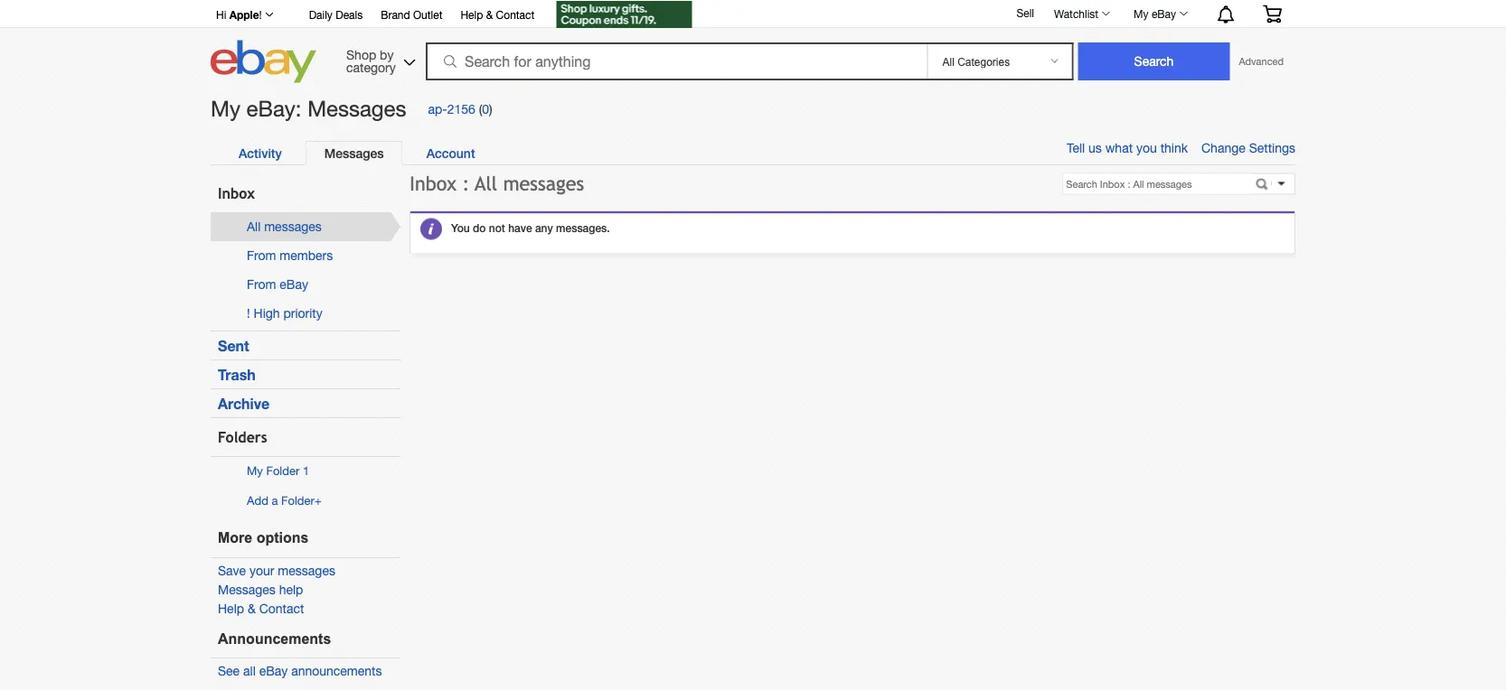 Task type: locate. For each thing, give the bounding box(es) containing it.
1 horizontal spatial !
[[259, 8, 262, 21]]

0 vertical spatial help & contact link
[[461, 5, 535, 25]]

0 vertical spatial &
[[486, 8, 493, 21]]

think
[[1161, 141, 1188, 156]]

shop by category button
[[338, 40, 420, 79]]

1 horizontal spatial my
[[247, 465, 263, 479]]

sent
[[218, 337, 249, 355]]

ebay inside the "account" navigation
[[1152, 7, 1177, 20]]

1 vertical spatial messages
[[264, 219, 322, 234]]

brand
[[381, 8, 410, 21]]

ebay right all
[[259, 664, 288, 679]]

from ebay
[[247, 277, 308, 292]]

1 vertical spatial contact
[[259, 602, 304, 617]]

inbox for inbox
[[218, 185, 255, 202]]

tab list
[[220, 141, 1277, 165]]

0 vertical spatial from
[[247, 248, 276, 263]]

help inside save your messages messages help help & contact
[[218, 602, 244, 617]]

2 vertical spatial my
[[247, 465, 263, 479]]

help inside the "account" navigation
[[461, 8, 483, 21]]

0 link
[[482, 101, 489, 116]]

! right hi
[[259, 8, 262, 21]]

1
[[303, 465, 309, 479]]

0 vertical spatial ebay
[[1152, 7, 1177, 20]]

& down the messages help link
[[248, 602, 256, 617]]

1 vertical spatial help & contact link
[[218, 602, 304, 617]]

messages inside save your messages messages help help & contact
[[218, 583, 276, 598]]

folder left the 1
[[266, 465, 300, 479]]

1 vertical spatial all
[[247, 219, 261, 234]]

0 vertical spatial all
[[475, 172, 498, 195]]

messages up from members link
[[264, 219, 322, 234]]

messages up 'help' at left bottom
[[278, 564, 335, 579]]

messages down my ebay: messages on the top left
[[324, 145, 384, 160]]

sell
[[1017, 6, 1035, 19]]

help & contact link right outlet
[[461, 5, 535, 25]]

&
[[486, 8, 493, 21], [248, 602, 256, 617]]

ap-2156 link
[[428, 101, 476, 116]]

2156
[[447, 101, 476, 116]]

0 vertical spatial my
[[1134, 7, 1149, 20]]

1 horizontal spatial help
[[461, 8, 483, 21]]

account navigation
[[206, 0, 1296, 30]]

1 from from the top
[[247, 248, 276, 263]]

(
[[479, 101, 482, 116]]

ap-
[[428, 101, 447, 116]]

2 from from the top
[[247, 277, 276, 292]]

from ebay link
[[247, 277, 308, 292]]

0 horizontal spatial all
[[247, 219, 261, 234]]

& inside save your messages messages help help & contact
[[248, 602, 256, 617]]

messages down save
[[218, 583, 276, 598]]

contact right outlet
[[496, 8, 535, 21]]

inbox for inbox : all messages
[[410, 172, 457, 195]]

! high priority
[[247, 306, 323, 321]]

daily deals
[[309, 8, 363, 21]]

all up from members link
[[247, 219, 261, 234]]

0 vertical spatial contact
[[496, 8, 535, 21]]

contact down 'help' at left bottom
[[259, 602, 304, 617]]

none submit inside shop by category banner
[[1079, 43, 1230, 80]]

my for my folder 1
[[247, 465, 263, 479]]

all
[[475, 172, 498, 195], [247, 219, 261, 234]]

save your messages link
[[218, 564, 335, 579]]

trash link
[[218, 366, 256, 383]]

! left 'high'
[[247, 306, 250, 321]]

messages.
[[556, 222, 610, 235]]

archive link
[[218, 395, 270, 412]]

help right outlet
[[461, 8, 483, 21]]

outlet
[[413, 8, 443, 21]]

my right watchlist link
[[1134, 7, 1149, 20]]

0 horizontal spatial &
[[248, 602, 256, 617]]

1 vertical spatial from
[[247, 277, 276, 292]]

change settings
[[1202, 141, 1296, 156]]

shop by category
[[346, 47, 396, 75]]

my
[[1134, 7, 1149, 20], [211, 96, 240, 121], [247, 465, 263, 479]]

1 vertical spatial &
[[248, 602, 256, 617]]

folder right a
[[281, 494, 315, 508]]

see
[[218, 664, 240, 679]]

my for my ebay
[[1134, 7, 1149, 20]]

ebay right watchlist link
[[1152, 7, 1177, 20]]

sent link
[[218, 337, 249, 355]]

shop
[[346, 47, 376, 62]]

messages down category on the top left
[[308, 96, 407, 121]]

from up 'high'
[[247, 277, 276, 292]]

activity
[[239, 145, 282, 160]]

deals
[[336, 8, 363, 21]]

0 vertical spatial messages
[[308, 96, 407, 121]]

1 vertical spatial my
[[211, 96, 240, 121]]

help & contact link down the messages help link
[[218, 602, 304, 617]]

messages inside save your messages messages help help & contact
[[278, 564, 335, 579]]

& inside the "account" navigation
[[486, 8, 493, 21]]

my for my ebay: messages
[[211, 96, 240, 121]]

brand outlet
[[381, 8, 443, 21]]

2 horizontal spatial my
[[1134, 7, 1149, 20]]

0 horizontal spatial inbox
[[218, 185, 255, 202]]

what
[[1106, 141, 1133, 156]]

add a folder +
[[247, 494, 322, 508]]

folder
[[266, 465, 300, 479], [281, 494, 315, 508]]

contact
[[496, 8, 535, 21], [259, 602, 304, 617]]

0 horizontal spatial !
[[247, 306, 250, 321]]

my inside my ebay link
[[1134, 7, 1149, 20]]

my left ebay:
[[211, 96, 240, 121]]

help down the messages help link
[[218, 602, 244, 617]]

0 horizontal spatial my
[[211, 96, 240, 121]]

a
[[272, 494, 278, 508]]

tell
[[1067, 141, 1085, 156]]

from
[[247, 248, 276, 263], [247, 277, 276, 292]]

ebay down from members link
[[280, 277, 308, 292]]

1 horizontal spatial all
[[475, 172, 498, 195]]

see all ebay announcements
[[218, 664, 382, 679]]

my up add
[[247, 465, 263, 479]]

1 vertical spatial help
[[218, 602, 244, 617]]

folders
[[218, 429, 267, 446]]

0 horizontal spatial help & contact link
[[218, 602, 304, 617]]

1 horizontal spatial inbox
[[410, 172, 457, 195]]

help & contact link
[[461, 5, 535, 25], [218, 602, 304, 617]]

& right outlet
[[486, 8, 493, 21]]

0 vertical spatial messages
[[503, 172, 585, 195]]

category
[[346, 60, 396, 75]]

from members link
[[247, 248, 333, 263]]

0 vertical spatial !
[[259, 8, 262, 21]]

2 vertical spatial messages
[[218, 583, 276, 598]]

inbox left :
[[410, 172, 457, 195]]

members
[[280, 248, 333, 263]]

1 horizontal spatial help & contact link
[[461, 5, 535, 25]]

1 horizontal spatial &
[[486, 8, 493, 21]]

change
[[1202, 141, 1246, 156]]

options
[[257, 531, 309, 547]]

account link
[[408, 141, 494, 165]]

priority
[[283, 306, 323, 321]]

from up from ebay
[[247, 248, 276, 263]]

!
[[259, 8, 262, 21], [247, 306, 250, 321]]

ebay
[[1152, 7, 1177, 20], [280, 277, 308, 292], [259, 664, 288, 679]]

help & contact link for brand outlet
[[461, 5, 535, 25]]

0 horizontal spatial help
[[218, 602, 244, 617]]

1 vertical spatial ebay
[[280, 277, 308, 292]]

None submit
[[1079, 43, 1230, 80]]

0 horizontal spatial contact
[[259, 602, 304, 617]]

1 horizontal spatial contact
[[496, 8, 535, 21]]

your shopping cart image
[[1263, 5, 1283, 23]]

hi
[[216, 8, 226, 21]]

change settings link
[[1202, 141, 1296, 156]]

)
[[489, 101, 493, 116]]

daily
[[309, 8, 333, 21]]

all right :
[[475, 172, 498, 195]]

daily deals link
[[309, 5, 363, 25]]

you
[[1137, 141, 1157, 156]]

inbox
[[410, 172, 457, 195], [218, 185, 255, 202]]

watchlist link
[[1045, 3, 1119, 24]]

account
[[427, 145, 475, 160]]

save your messages messages help help & contact
[[218, 564, 335, 617]]

0 vertical spatial help
[[461, 8, 483, 21]]

2 vertical spatial messages
[[278, 564, 335, 579]]

messages
[[503, 172, 585, 195], [264, 219, 322, 234], [278, 564, 335, 579]]

+
[[315, 494, 322, 508]]

inbox down activity link
[[218, 185, 255, 202]]

all messages link
[[247, 219, 322, 234]]

messages up any
[[503, 172, 585, 195]]



Task type: vqa. For each thing, say whether or not it's contained in the screenshot.
Help & Contact
yes



Task type: describe. For each thing, give the bounding box(es) containing it.
0 vertical spatial folder
[[266, 465, 300, 479]]

1 vertical spatial !
[[247, 306, 250, 321]]

advanced link
[[1230, 43, 1293, 80]]

my ebay: messages
[[211, 96, 407, 121]]

advanced
[[1240, 56, 1284, 67]]

add
[[247, 494, 268, 508]]

high
[[254, 306, 280, 321]]

all messages
[[247, 219, 322, 234]]

shop by category banner
[[206, 0, 1296, 88]]

from members
[[247, 248, 333, 263]]

help
[[279, 583, 303, 598]]

archive
[[218, 395, 270, 412]]

help & contact
[[461, 8, 535, 21]]

more options
[[218, 531, 309, 547]]

have
[[508, 222, 532, 235]]

2 vertical spatial ebay
[[259, 664, 288, 679]]

Search Inbox : All messages text field
[[1064, 174, 1250, 194]]

search image
[[444, 55, 457, 68]]

watchlist
[[1055, 7, 1099, 20]]

tell us what you think link
[[1067, 141, 1202, 156]]

you
[[451, 222, 470, 235]]

contact inside save your messages messages help help & contact
[[259, 602, 304, 617]]

ebay for my ebay
[[1152, 7, 1177, 20]]

inbox : all messages
[[410, 172, 585, 195]]

your
[[250, 564, 274, 579]]

my folder 1 link
[[247, 465, 309, 479]]

apple
[[229, 8, 259, 21]]

help & contact link for messages help
[[218, 602, 304, 617]]

0
[[482, 101, 489, 116]]

my folder 1
[[247, 465, 309, 479]]

ebay for from ebay
[[280, 277, 308, 292]]

us
[[1089, 141, 1102, 156]]

:
[[463, 172, 470, 195]]

contact inside the "account" navigation
[[496, 8, 535, 21]]

! high priority link
[[247, 306, 323, 321]]

announcements
[[218, 631, 331, 647]]

all
[[243, 664, 256, 679]]

1 vertical spatial messages
[[324, 145, 384, 160]]

from for from members
[[247, 248, 276, 263]]

my ebay
[[1134, 7, 1177, 20]]

ap-2156 ( 0 )
[[428, 101, 493, 116]]

activity link
[[220, 141, 301, 165]]

brand outlet link
[[381, 5, 443, 25]]

! inside the "account" navigation
[[259, 8, 262, 21]]

by
[[380, 47, 394, 62]]

you do not have any messages.
[[451, 222, 610, 235]]

ebay:
[[247, 96, 302, 121]]

more
[[218, 531, 253, 547]]

get the coupon image
[[556, 1, 692, 28]]

trash
[[218, 366, 256, 383]]

sell link
[[1009, 6, 1043, 19]]

hi apple !
[[216, 8, 262, 21]]

1 vertical spatial folder
[[281, 494, 315, 508]]

save
[[218, 564, 246, 579]]

tell us what you think
[[1067, 141, 1188, 156]]

tab list containing activity
[[220, 141, 1277, 165]]

my ebay link
[[1124, 3, 1197, 24]]

any
[[535, 222, 553, 235]]

from for from ebay
[[247, 277, 276, 292]]

submit search request image
[[1255, 179, 1274, 194]]

see all ebay announcements link
[[218, 664, 382, 679]]

announcements
[[291, 664, 382, 679]]

Search for anything text field
[[429, 44, 924, 79]]

do
[[473, 222, 486, 235]]

not
[[489, 222, 505, 235]]

messages link
[[305, 141, 403, 165]]

settings
[[1250, 141, 1296, 156]]

messages help link
[[218, 583, 303, 598]]



